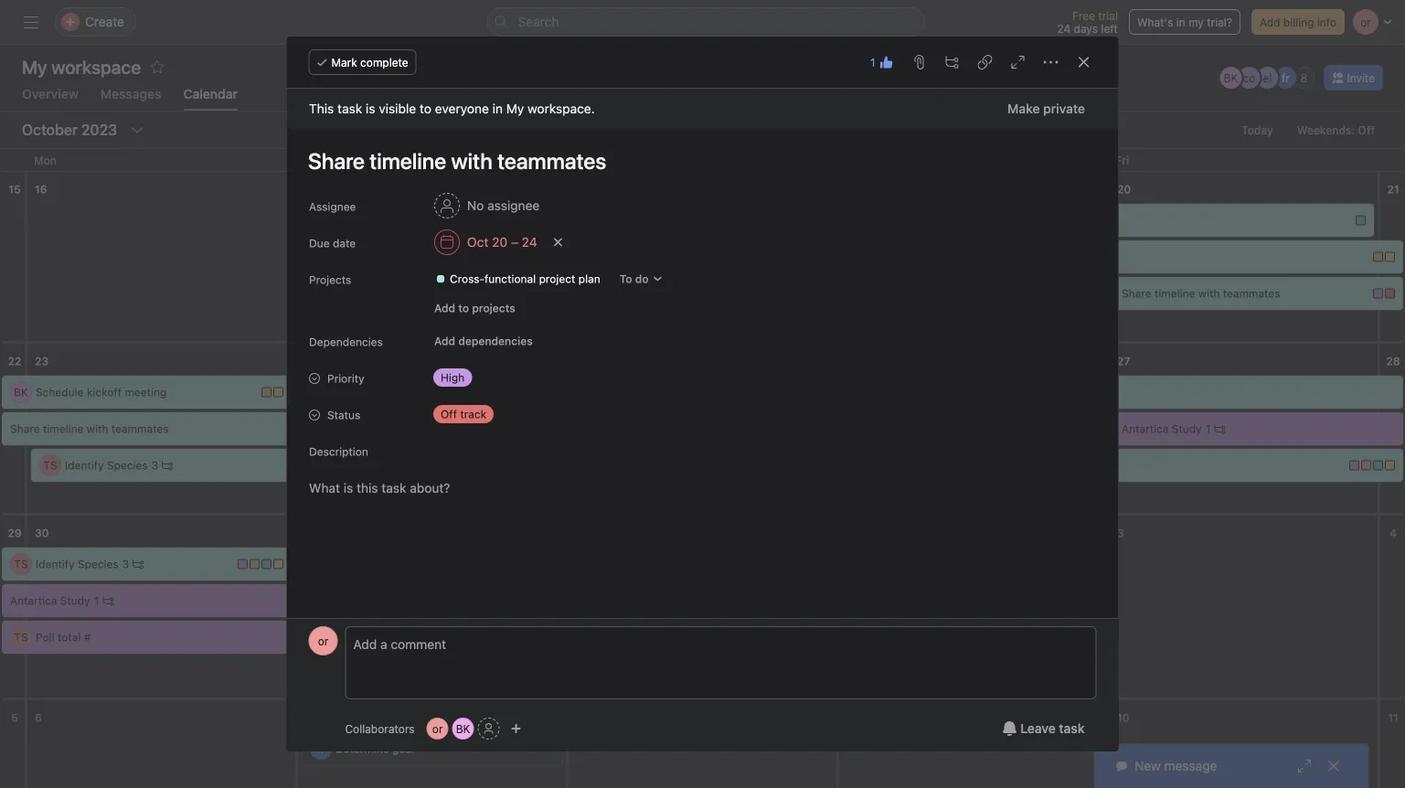 Task type: vqa. For each thing, say whether or not it's contained in the screenshot.
WHAT'S IN MY TRIAL? BUTTON on the right top of page
yes



Task type: locate. For each thing, give the bounding box(es) containing it.
overview
[[22, 86, 78, 101]]

task right the leave
[[1059, 721, 1085, 736]]

high button
[[426, 365, 535, 390]]

goal
[[392, 742, 414, 755]]

or button up write
[[309, 626, 338, 656]]

everyone
[[435, 101, 489, 116]]

visible
[[378, 101, 416, 116]]

share down schedule
[[10, 422, 40, 435]]

functional
[[484, 272, 536, 285]]

1 vertical spatial add
[[434, 302, 455, 315]]

assignee
[[487, 198, 539, 213]]

what's in my trial? button
[[1129, 9, 1241, 35]]

29
[[8, 527, 22, 539]]

1 vertical spatial leftcount image
[[162, 460, 173, 471]]

1 horizontal spatial to
[[458, 302, 469, 315]]

bk button
[[452, 718, 474, 740]]

task inside 'button'
[[1059, 721, 1085, 736]]

ts for share
[[43, 459, 57, 472]]

0 horizontal spatial timeline
[[43, 422, 84, 435]]

0 vertical spatial leftcount image
[[359, 387, 370, 398]]

in inside main content
[[492, 101, 502, 116]]

or button
[[309, 626, 338, 656], [427, 718, 449, 740]]

make private
[[1007, 101, 1085, 116]]

co
[[1243, 71, 1256, 84]]

cross-functional project plan link
[[427, 270, 607, 288]]

poll
[[36, 631, 55, 644]]

species up #
[[78, 558, 119, 571]]

ts left 'poll'
[[14, 631, 28, 644]]

identify species down kickoff
[[65, 459, 148, 472]]

ts
[[43, 459, 57, 472], [14, 558, 28, 571], [14, 631, 28, 644]]

oct 20 – 24
[[467, 235, 537, 250]]

0 horizontal spatial off
[[440, 408, 457, 421]]

add or remove collaborators image
[[511, 723, 522, 734]]

add inside add to projects button
[[434, 302, 455, 315]]

fri
[[1116, 154, 1129, 166]]

0 vertical spatial share timeline with teammates
[[1122, 287, 1281, 300]]

my
[[506, 101, 524, 116]]

antartica up 'poll'
[[10, 594, 57, 607]]

0 horizontal spatial fr
[[317, 742, 325, 755]]

0 horizontal spatial teammates
[[111, 422, 169, 435]]

1 vertical spatial timeline
[[43, 422, 84, 435]]

off
[[1358, 123, 1375, 136], [440, 408, 457, 421]]

ts down 29
[[14, 558, 28, 571]]

identify down schedule kickoff meeting
[[65, 459, 104, 472]]

add for add billing info
[[1260, 16, 1281, 28]]

invite
[[1347, 71, 1375, 84]]

ts up 30 in the left of the page
[[43, 459, 57, 472]]

add inside add billing info button
[[1260, 16, 1281, 28]]

24 right –
[[521, 235, 537, 250]]

6
[[35, 711, 42, 724]]

2 vertical spatial 3
[[122, 558, 129, 571]]

leave task button
[[991, 712, 1097, 745]]

1 vertical spatial study
[[60, 594, 90, 607]]

add down 'cross-'
[[434, 302, 455, 315]]

20 left –
[[492, 235, 507, 250]]

task right a
[[375, 668, 397, 680]]

0 vertical spatial antartica
[[1122, 422, 1169, 435]]

1 horizontal spatial leftcount image
[[1215, 423, 1226, 434]]

1 vertical spatial species
[[78, 558, 119, 571]]

to do button
[[611, 266, 671, 292]]

mon
[[34, 154, 57, 166]]

0 horizontal spatial study
[[60, 594, 90, 607]]

identify species down 30 in the left of the page
[[36, 558, 119, 571]]

1 horizontal spatial share timeline with teammates
[[1122, 287, 1281, 300]]

1 vertical spatial antartica
[[10, 594, 57, 607]]

add for add dependencies
[[434, 335, 455, 347]]

0 vertical spatial leftcount image
[[1215, 423, 1226, 434]]

share timeline with teammates dialog
[[287, 37, 1119, 788]]

fr right el
[[1282, 71, 1290, 84]]

1 vertical spatial or button
[[427, 718, 449, 740]]

20 down fri
[[1117, 183, 1131, 196]]

1 vertical spatial task
[[375, 668, 397, 680]]

plan
[[578, 272, 600, 285]]

task
[[337, 101, 362, 116], [375, 668, 397, 680], [1059, 721, 1085, 736]]

species down meeting
[[107, 459, 148, 472]]

add up high
[[434, 335, 455, 347]]

2 horizontal spatial task
[[1059, 721, 1085, 736]]

0 vertical spatial or
[[318, 635, 329, 647]]

study for 27
[[1172, 422, 1202, 435]]

study
[[1172, 422, 1202, 435], [60, 594, 90, 607]]

teammates
[[1223, 287, 1281, 300], [111, 422, 169, 435]]

1 vertical spatial off
[[440, 408, 457, 421]]

share
[[1122, 287, 1152, 300], [10, 422, 40, 435]]

0 vertical spatial or button
[[309, 626, 338, 656]]

task inside main content
[[337, 101, 362, 116]]

to do
[[619, 272, 648, 285]]

0 vertical spatial task
[[337, 101, 362, 116]]

1 vertical spatial 20
[[492, 235, 507, 250]]

antartica study down 27
[[1122, 422, 1202, 435]]

0 vertical spatial identify
[[65, 459, 104, 472]]

1 horizontal spatial bk
[[456, 722, 470, 735]]

antartica down 27
[[1122, 422, 1169, 435]]

1 horizontal spatial 24
[[1057, 22, 1071, 35]]

1 vertical spatial share
[[10, 422, 40, 435]]

2 horizontal spatial 3
[[1117, 527, 1124, 539]]

share up 27
[[1122, 287, 1152, 300]]

1 horizontal spatial timeline
[[1155, 287, 1196, 300]]

1 horizontal spatial task
[[375, 668, 397, 680]]

this
[[309, 101, 334, 116]]

add to starred image
[[150, 59, 165, 74]]

1 horizontal spatial antartica study
[[1122, 422, 1202, 435]]

0 vertical spatial off
[[1358, 123, 1375, 136]]

24 left days
[[1057, 22, 1071, 35]]

no assignee button
[[426, 189, 548, 222]]

0 vertical spatial add
[[1260, 16, 1281, 28]]

30
[[35, 527, 49, 539]]

0 vertical spatial bk
[[1224, 71, 1238, 84]]

1 horizontal spatial 20
[[1117, 183, 1131, 196]]

draft a
[[310, 386, 347, 399]]

leftcount image
[[1215, 423, 1226, 434], [103, 595, 114, 606]]

0 vertical spatial species
[[107, 459, 148, 472]]

due date
[[309, 237, 355, 250]]

2 vertical spatial ts
[[14, 631, 28, 644]]

my
[[1189, 16, 1204, 28]]

bk left add or remove collaborators image
[[456, 722, 470, 735]]

2 vertical spatial task
[[1059, 721, 1085, 736]]

el
[[1263, 71, 1272, 84]]

2 vertical spatial bk
[[456, 722, 470, 735]]

1 horizontal spatial teammates
[[1223, 287, 1281, 300]]

is
[[365, 101, 375, 116]]

task left is
[[337, 101, 362, 116]]

0 horizontal spatial 24
[[521, 235, 537, 250]]

0 vertical spatial to
[[419, 101, 431, 116]]

0 horizontal spatial antartica
[[10, 594, 57, 607]]

left
[[1101, 22, 1118, 35]]

1 horizontal spatial or
[[432, 722, 443, 735]]

or
[[318, 635, 329, 647], [432, 722, 443, 735]]

add inside add dependencies "button"
[[434, 335, 455, 347]]

identify
[[65, 459, 104, 472], [36, 558, 75, 571]]

0 vertical spatial study
[[1172, 422, 1202, 435]]

in
[[1177, 16, 1186, 28], [492, 101, 502, 116]]

bk left 'co'
[[1224, 71, 1238, 84]]

1 horizontal spatial with
[[1199, 287, 1220, 300]]

0 vertical spatial 24
[[1057, 22, 1071, 35]]

11
[[1388, 711, 1399, 724]]

1 vertical spatial to
[[458, 302, 469, 315]]

name
[[400, 668, 428, 680]]

identify down 30 in the left of the page
[[36, 558, 75, 571]]

1 horizontal spatial in
[[1177, 16, 1186, 28]]

antartica
[[1122, 422, 1169, 435], [10, 594, 57, 607]]

leftcount image for 30
[[103, 595, 114, 606]]

0 horizontal spatial share
[[10, 422, 40, 435]]

0 horizontal spatial task
[[337, 101, 362, 116]]

1 horizontal spatial fr
[[1282, 71, 1290, 84]]

24 inside main content
[[521, 235, 537, 250]]

0 vertical spatial antartica study
[[1122, 422, 1202, 435]]

main content
[[287, 89, 1119, 788]]

to down 'cross-'
[[458, 302, 469, 315]]

0 horizontal spatial antartica study
[[10, 594, 90, 607]]

add billing info button
[[1252, 9, 1345, 35]]

to
[[619, 272, 632, 285]]

1 vertical spatial 24
[[521, 235, 537, 250]]

to right 'visible'
[[419, 101, 431, 116]]

messages
[[100, 86, 161, 101]]

0 horizontal spatial leftcount image
[[133, 559, 144, 570]]

off left track
[[440, 408, 457, 421]]

0 horizontal spatial or
[[318, 635, 329, 647]]

0 horizontal spatial in
[[492, 101, 502, 116]]

add
[[1260, 16, 1281, 28], [434, 302, 455, 315], [434, 335, 455, 347]]

tue
[[304, 154, 324, 166]]

write
[[336, 668, 363, 680]]

0 horizontal spatial leftcount image
[[103, 595, 114, 606]]

0 horizontal spatial bk
[[14, 386, 28, 399]]

0 vertical spatial in
[[1177, 16, 1186, 28]]

1 vertical spatial in
[[492, 101, 502, 116]]

0 vertical spatial timeline
[[1155, 287, 1196, 300]]

0 vertical spatial share
[[1122, 287, 1152, 300]]

messages button
[[100, 86, 161, 111]]

add billing info
[[1260, 16, 1337, 28]]

antartica study
[[1122, 422, 1202, 435], [10, 594, 90, 607]]

off right the "weekends:"
[[1358, 123, 1375, 136]]

meeting
[[125, 386, 167, 399]]

collapse task pane image
[[1077, 55, 1091, 69]]

bk
[[1224, 71, 1238, 84], [14, 386, 28, 399], [456, 722, 470, 735]]

fr left determine
[[317, 742, 325, 755]]

a
[[366, 668, 372, 680]]

timeline
[[1155, 287, 1196, 300], [43, 422, 84, 435]]

today button
[[1234, 117, 1282, 143]]

antartica for 30
[[10, 594, 57, 607]]

search list box
[[487, 7, 926, 37]]

trial?
[[1207, 16, 1233, 28]]

a
[[339, 386, 347, 399]]

0 vertical spatial 3
[[151, 459, 158, 472]]

mark complete
[[331, 56, 408, 69]]

antartica study up 'poll'
[[10, 594, 90, 607]]

1 horizontal spatial leftcount image
[[162, 460, 173, 471]]

or button left bk button
[[427, 718, 449, 740]]

add left billing
[[1260, 16, 1281, 28]]

–
[[511, 235, 518, 250]]

0 horizontal spatial or button
[[309, 626, 338, 656]]

1 vertical spatial with
[[87, 422, 108, 435]]

1 vertical spatial antartica study
[[10, 594, 90, 607]]

1 horizontal spatial antartica
[[1122, 422, 1169, 435]]

1 vertical spatial ts
[[14, 558, 28, 571]]

1 horizontal spatial study
[[1172, 422, 1202, 435]]

add dependencies button
[[426, 328, 541, 354]]

leftcount image
[[359, 387, 370, 398], [162, 460, 173, 471], [133, 559, 144, 570]]

weekends: off
[[1297, 123, 1375, 136]]

0 horizontal spatial 3
[[122, 558, 129, 571]]

add to projects
[[434, 302, 515, 315]]

2 vertical spatial add
[[434, 335, 455, 347]]

share timeline with teammates
[[1122, 287, 1281, 300], [10, 422, 169, 435]]

bk down 22
[[14, 386, 28, 399]]

1 vertical spatial leftcount image
[[103, 595, 114, 606]]

1 horizontal spatial off
[[1358, 123, 1375, 136]]

off inside button
[[1358, 123, 1375, 136]]

0 horizontal spatial share timeline with teammates
[[10, 422, 169, 435]]

2 horizontal spatial leftcount image
[[359, 387, 370, 398]]



Task type: describe. For each thing, give the bounding box(es) containing it.
20 inside share timeline with teammates dialog
[[492, 235, 507, 250]]

determine goal
[[336, 742, 414, 755]]

search
[[518, 14, 559, 29]]

0 horizontal spatial with
[[87, 422, 108, 435]]

no assignee
[[467, 198, 539, 213]]

add for add to projects
[[434, 302, 455, 315]]

15
[[9, 183, 21, 196]]

what's in my trial?
[[1137, 16, 1233, 28]]

antartica for 27
[[1122, 422, 1169, 435]]

dependencies
[[458, 335, 532, 347]]

billing
[[1284, 16, 1314, 28]]

today
[[1242, 123, 1273, 136]]

collaborators
[[345, 722, 415, 735]]

my workspace
[[22, 56, 141, 77]]

ts for antartica
[[14, 631, 28, 644]]

mark complete button
[[309, 49, 417, 75]]

calendar
[[183, 86, 238, 101]]

5
[[11, 711, 18, 724]]

no
[[467, 198, 484, 213]]

days
[[1074, 22, 1098, 35]]

add subtask image
[[945, 55, 960, 69]]

species for leftcount icon to the middle
[[107, 459, 148, 472]]

info
[[1318, 16, 1337, 28]]

1 button
[[865, 49, 899, 75]]

free
[[1073, 9, 1095, 22]]

antartica study for 30
[[10, 594, 90, 607]]

overview button
[[22, 86, 78, 111]]

full screen image
[[1011, 55, 1025, 69]]

antartica study for 27
[[1122, 422, 1202, 435]]

make
[[1007, 101, 1040, 116]]

task for leave
[[1059, 721, 1085, 736]]

kickoff
[[87, 386, 122, 399]]

status
[[327, 409, 360, 422]]

Task Name text field
[[296, 140, 1097, 182]]

workspace.
[[527, 101, 595, 116]]

0 vertical spatial 20
[[1117, 183, 1131, 196]]

this task is visible to everyone in my workspace.
[[309, 101, 595, 116]]

more actions for this task image
[[1044, 55, 1058, 69]]

1 vertical spatial share timeline with teammates
[[10, 422, 169, 435]]

1 horizontal spatial 3
[[151, 459, 158, 472]]

off track
[[440, 408, 486, 421]]

4
[[1390, 527, 1397, 539]]

leftcount image for 27
[[1215, 423, 1226, 434]]

0 vertical spatial teammates
[[1223, 287, 1281, 300]]

0 vertical spatial identify species
[[65, 459, 148, 472]]

attachments: add a file to this task, share timeline with teammates image
[[912, 55, 927, 69]]

new message
[[1135, 758, 1217, 774]]

species for leftcount icon to the bottom
[[78, 558, 119, 571]]

23
[[35, 355, 49, 368]]

2 horizontal spatial bk
[[1224, 71, 1238, 84]]

1 inside 1 button
[[870, 56, 876, 69]]

1 vertical spatial teammates
[[111, 422, 169, 435]]

clear due date image
[[552, 237, 563, 248]]

0 vertical spatial with
[[1199, 287, 1220, 300]]

high
[[440, 371, 464, 384]]

1 vertical spatial identify
[[36, 558, 75, 571]]

in inside button
[[1177, 16, 1186, 28]]

calendar button
[[183, 86, 238, 111]]

copy task link image
[[978, 55, 993, 69]]

to inside button
[[458, 302, 469, 315]]

1 vertical spatial fr
[[317, 742, 325, 755]]

mark
[[331, 56, 357, 69]]

task for this
[[337, 101, 362, 116]]

projects
[[472, 302, 515, 315]]

1 vertical spatial identify species
[[36, 558, 119, 571]]

leave
[[1021, 721, 1056, 736]]

16
[[35, 183, 47, 196]]

off track button
[[426, 401, 535, 427]]

1 horizontal spatial or button
[[427, 718, 449, 740]]

assignee
[[309, 200, 356, 213]]

trial
[[1099, 9, 1118, 22]]

project
[[539, 272, 575, 285]]

october 2023
[[22, 121, 117, 139]]

total
[[58, 631, 81, 644]]

dependencies
[[309, 336, 382, 348]]

0 horizontal spatial to
[[419, 101, 431, 116]]

draft
[[310, 386, 336, 399]]

wed
[[575, 154, 598, 166]]

24 inside free trial 24 days left
[[1057, 22, 1071, 35]]

8
[[1301, 71, 1308, 84]]

28
[[1387, 355, 1401, 368]]

1 vertical spatial 3
[[1117, 527, 1124, 539]]

date
[[332, 237, 355, 250]]

determine
[[336, 742, 389, 755]]

expand new message image
[[1298, 759, 1312, 774]]

1 horizontal spatial share
[[1122, 287, 1152, 300]]

study for 30
[[60, 594, 90, 607]]

invite button
[[1324, 65, 1383, 91]]

21
[[1387, 183, 1400, 196]]

off inside 'popup button'
[[440, 408, 457, 421]]

due
[[309, 237, 329, 250]]

track
[[460, 408, 486, 421]]

priority
[[327, 372, 364, 385]]

cross-
[[449, 272, 484, 285]]

complete
[[360, 56, 408, 69]]

schedule
[[36, 386, 84, 399]]

10
[[1117, 711, 1130, 724]]

2 vertical spatial leftcount image
[[133, 559, 144, 570]]

1 vertical spatial or
[[432, 722, 443, 735]]

write a task name
[[336, 668, 428, 680]]

oct
[[467, 235, 488, 250]]

leave task
[[1021, 721, 1085, 736]]

poll total #
[[36, 631, 91, 644]]

search button
[[487, 7, 926, 37]]

bk inside button
[[456, 722, 470, 735]]

#
[[84, 631, 91, 644]]

description
[[309, 445, 368, 458]]

27
[[1117, 355, 1131, 368]]

cross-functional project plan
[[449, 272, 600, 285]]

1 vertical spatial bk
[[14, 386, 28, 399]]

close image
[[1327, 759, 1341, 774]]

do
[[635, 272, 648, 285]]

projects
[[309, 273, 351, 286]]

main content containing this task is visible to everyone in my workspace.
[[287, 89, 1119, 788]]

what's
[[1137, 16, 1174, 28]]



